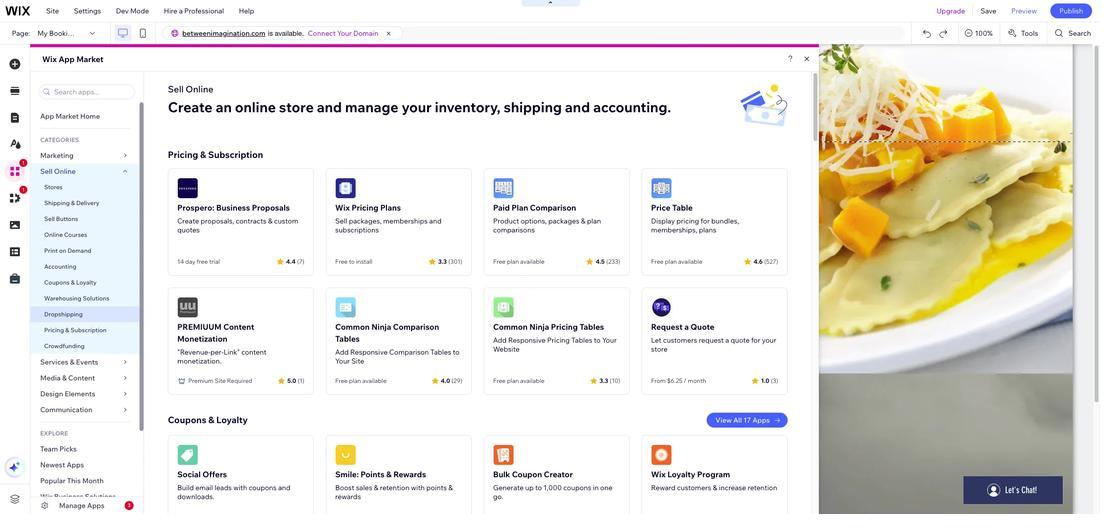 Task type: locate. For each thing, give the bounding box(es) containing it.
store
[[279, 98, 314, 116], [651, 345, 668, 354]]

add for common ninja pricing tables
[[493, 336, 507, 345]]

0 vertical spatial customers
[[663, 336, 697, 345]]

available.
[[275, 29, 304, 37]]

shipping
[[44, 199, 70, 207]]

free plan available for paid plan comparison
[[493, 258, 544, 265]]

1 vertical spatial your
[[602, 336, 617, 345]]

free for paid plan comparison
[[493, 258, 506, 265]]

3.3 left (10)
[[599, 377, 608, 384]]

available down comparisons
[[520, 258, 544, 265]]

premiuum content monetization logo image
[[177, 297, 198, 318]]

4.6 (527)
[[753, 257, 778, 265]]

your inside 'common ninja comparison tables add responsive comparison tables to your site'
[[335, 357, 350, 366]]

0 horizontal spatial 3.3
[[438, 257, 447, 265]]

plan for price table
[[665, 258, 677, 265]]

customers inside wix loyalty program reward customers & increase retention
[[677, 483, 711, 492]]

0 horizontal spatial store
[[279, 98, 314, 116]]

up
[[525, 483, 534, 492]]

store down request
[[651, 345, 668, 354]]

business for solutions
[[54, 492, 83, 501]]

free down website
[[493, 377, 506, 384]]

1 1 from the top
[[22, 160, 25, 166]]

store inside sell online create an online store and manage your inventory, shipping and accounting.
[[279, 98, 314, 116]]

1 horizontal spatial for
[[751, 336, 760, 345]]

responsive inside 'common ninja comparison tables add responsive comparison tables to your site'
[[350, 348, 388, 357]]

customers for loyalty
[[677, 483, 711, 492]]

responsive for comparison
[[350, 348, 388, 357]]

0 vertical spatial apps
[[752, 416, 770, 425]]

1 vertical spatial 1 button
[[4, 186, 27, 209]]

0 horizontal spatial your
[[402, 98, 432, 116]]

premiuum
[[177, 322, 222, 332]]

0 horizontal spatial app
[[40, 112, 54, 121]]

coupons up social offers logo
[[168, 414, 206, 426]]

free for wix pricing plans
[[335, 258, 348, 265]]

1 ninja from the left
[[371, 322, 391, 332]]

common inside common ninja pricing tables add responsive pricing tables to your website
[[493, 322, 528, 332]]

create left an
[[168, 98, 212, 116]]

customers inside request a quote let customers request a quote for your store
[[663, 336, 697, 345]]

0 vertical spatial store
[[279, 98, 314, 116]]

loyalty up reward
[[667, 469, 695, 479]]

to inside bulk coupon creator generate up to 1,000 coupons in one go.
[[535, 483, 542, 492]]

accounting
[[44, 263, 76, 270]]

solutions down month
[[85, 492, 116, 501]]

common ninja comparison tables logo image
[[335, 297, 356, 318]]

store right online
[[279, 98, 314, 116]]

apps up this
[[67, 460, 84, 469]]

crowdfunding
[[44, 342, 85, 350]]

1 vertical spatial online
[[54, 167, 76, 176]]

1 horizontal spatial common
[[493, 322, 528, 332]]

0 horizontal spatial retention
[[380, 483, 409, 492]]

online for sell online create an online store and manage your inventory, shipping and accounting.
[[186, 83, 213, 95]]

sell
[[168, 83, 184, 95], [40, 167, 52, 176], [44, 215, 55, 222], [335, 217, 347, 225]]

0 horizontal spatial subscription
[[71, 326, 107, 334]]

premium site required
[[188, 377, 252, 384]]

to
[[349, 258, 355, 265], [594, 336, 601, 345], [453, 348, 460, 357], [535, 483, 542, 492]]

for right "quote"
[[751, 336, 760, 345]]

for inside request a quote let customers request a quote for your store
[[751, 336, 760, 345]]

warehousing solutions link
[[30, 291, 140, 306]]

customers down "program"
[[677, 483, 711, 492]]

Search apps... field
[[51, 85, 132, 99]]

create down prospero:
[[177, 217, 199, 225]]

communication
[[40, 405, 94, 414]]

retention right increase at the bottom right of page
[[748, 483, 777, 492]]

manage
[[345, 98, 398, 116]]

available down 'common ninja comparison tables add responsive comparison tables to your site'
[[362, 377, 387, 384]]

coupons & loyalty down premium
[[168, 414, 248, 426]]

1 button left stores
[[4, 186, 27, 209]]

an
[[216, 98, 232, 116]]

add down common ninja comparison tables logo
[[335, 348, 349, 357]]

1 vertical spatial solutions
[[85, 492, 116, 501]]

comparisons
[[493, 225, 535, 234]]

wix business solutions link
[[30, 489, 140, 505]]

to up (29)
[[453, 348, 460, 357]]

0 vertical spatial your
[[337, 29, 352, 38]]

1 vertical spatial coupons
[[168, 414, 206, 426]]

0 horizontal spatial apps
[[67, 460, 84, 469]]

2 horizontal spatial a
[[725, 336, 729, 345]]

add down common ninja pricing tables logo
[[493, 336, 507, 345]]

market left home
[[56, 112, 79, 121]]

to up 3.3 (10)
[[594, 336, 601, 345]]

view
[[716, 416, 732, 425]]

0 vertical spatial 1
[[22, 160, 25, 166]]

custom
[[274, 217, 298, 225]]

2 vertical spatial a
[[725, 336, 729, 345]]

site
[[46, 6, 59, 15], [351, 357, 364, 366], [215, 377, 226, 384]]

1 horizontal spatial business
[[216, 203, 250, 213]]

2 vertical spatial apps
[[87, 501, 104, 510]]

with down rewards
[[411, 483, 425, 492]]

free left install
[[335, 258, 348, 265]]

apps inside newest apps link
[[67, 460, 84, 469]]

2 horizontal spatial apps
[[752, 416, 770, 425]]

to right up
[[535, 483, 542, 492]]

common down common ninja pricing tables logo
[[493, 322, 528, 332]]

1 horizontal spatial apps
[[87, 501, 104, 510]]

delivery
[[76, 199, 99, 207]]

1 for 1st 1 button from the bottom of the page
[[22, 187, 25, 193]]

free right (1) in the left bottom of the page
[[335, 377, 348, 384]]

1 horizontal spatial add
[[493, 336, 507, 345]]

subscription down dropshipping link
[[71, 326, 107, 334]]

0 horizontal spatial ninja
[[371, 322, 391, 332]]

monetization
[[177, 334, 227, 344]]

your inside common ninja pricing tables add responsive pricing tables to your website
[[602, 336, 617, 345]]

0 horizontal spatial with
[[233, 483, 247, 492]]

retention inside wix loyalty program reward customers & increase retention
[[748, 483, 777, 492]]

pricing & subscription up prospero: business proposals  logo
[[168, 149, 263, 160]]

2 ninja from the left
[[529, 322, 549, 332]]

1 coupons from the left
[[249, 483, 277, 492]]

content inside premiuum content monetization "revenue-per-link" content monetization.
[[223, 322, 254, 332]]

1 vertical spatial your
[[762, 336, 776, 345]]

wix down my
[[42, 54, 57, 64]]

wix inside wix pricing plans sell packages, memberships and subscriptions
[[335, 203, 350, 213]]

downloads.
[[177, 492, 214, 501]]

1 horizontal spatial your
[[762, 336, 776, 345]]

your right "quote"
[[762, 336, 776, 345]]

plan for common ninja comparison tables
[[349, 377, 361, 384]]

responsive for pricing
[[508, 336, 546, 345]]

0 vertical spatial responsive
[[508, 336, 546, 345]]

0 horizontal spatial site
[[46, 6, 59, 15]]

common for common ninja pricing tables
[[493, 322, 528, 332]]

create inside prospero: business proposals create proposals, contracts & custom quotes
[[177, 217, 199, 225]]

1 vertical spatial app
[[40, 112, 54, 121]]

a for quote
[[684, 322, 689, 332]]

1 vertical spatial content
[[68, 373, 95, 382]]

boost
[[335, 483, 354, 492]]

available down common ninja pricing tables add responsive pricing tables to your website
[[520, 377, 544, 384]]

market up search apps... field
[[76, 54, 103, 64]]

with inside smile: points & rewards boost sales & retention with points & rewards
[[411, 483, 425, 492]]

1 vertical spatial site
[[351, 357, 364, 366]]

0 horizontal spatial coupons
[[249, 483, 277, 492]]

content
[[223, 322, 254, 332], [68, 373, 95, 382]]

table
[[672, 203, 693, 213]]

loyalty down accounting link
[[76, 279, 97, 286]]

with right leads
[[233, 483, 247, 492]]

to left install
[[349, 258, 355, 265]]

1 vertical spatial business
[[54, 492, 83, 501]]

1 vertical spatial for
[[751, 336, 760, 345]]

coupons down accounting
[[44, 279, 70, 286]]

online inside "link"
[[54, 167, 76, 176]]

loyalty down required
[[216, 414, 248, 426]]

1 vertical spatial store
[[651, 345, 668, 354]]

0 vertical spatial app
[[59, 54, 75, 64]]

pricing inside wix pricing plans sell packages, memberships and subscriptions
[[352, 203, 378, 213]]

sell online link
[[30, 163, 140, 179]]

retention for &
[[380, 483, 409, 492]]

1 horizontal spatial content
[[223, 322, 254, 332]]

2 horizontal spatial site
[[351, 357, 364, 366]]

0 vertical spatial create
[[168, 98, 212, 116]]

crowdfunding link
[[30, 338, 140, 354]]

your inside request a quote let customers request a quote for your store
[[762, 336, 776, 345]]

reward
[[651, 483, 675, 492]]

coupons & loyalty up warehousing solutions
[[44, 279, 97, 286]]

1 vertical spatial subscription
[[71, 326, 107, 334]]

1 horizontal spatial subscription
[[208, 149, 263, 160]]

1 vertical spatial pricing & subscription
[[44, 326, 107, 334]]

1 horizontal spatial loyalty
[[216, 414, 248, 426]]

wix pricing plans logo image
[[335, 178, 356, 199]]

1 vertical spatial loyalty
[[216, 414, 248, 426]]

1 vertical spatial create
[[177, 217, 199, 225]]

my bookings
[[38, 29, 80, 38]]

subscription down an
[[208, 149, 263, 160]]

1 horizontal spatial site
[[215, 377, 226, 384]]

1 vertical spatial add
[[335, 348, 349, 357]]

0 horizontal spatial business
[[54, 492, 83, 501]]

2 vertical spatial your
[[335, 357, 350, 366]]

create
[[168, 98, 212, 116], [177, 217, 199, 225]]

1 horizontal spatial retention
[[748, 483, 777, 492]]

app market home
[[40, 112, 100, 121]]

coupons left in
[[563, 483, 591, 492]]

hire
[[164, 6, 177, 15]]

apps right manage on the left bottom of the page
[[87, 501, 104, 510]]

1 horizontal spatial pricing & subscription
[[168, 149, 263, 160]]

wix for wix pricing plans sell packages, memberships and subscriptions
[[335, 203, 350, 213]]

home
[[80, 112, 100, 121]]

1 vertical spatial a
[[684, 322, 689, 332]]

dropshipping link
[[30, 306, 140, 322]]

0 horizontal spatial content
[[68, 373, 95, 382]]

is available. connect your domain
[[268, 29, 378, 38]]

to inside 'common ninja comparison tables add responsive comparison tables to your site'
[[453, 348, 460, 357]]

add inside 'common ninja comparison tables add responsive comparison tables to your site'
[[335, 348, 349, 357]]

sell inside sell online create an online store and manage your inventory, shipping and accounting.
[[168, 83, 184, 95]]

content up 'link"'
[[223, 322, 254, 332]]

0 vertical spatial loyalty
[[76, 279, 97, 286]]

comparison inside paid plan comparison product options, packages & plan comparisons
[[530, 203, 576, 213]]

plan for common ninja pricing tables
[[507, 377, 519, 384]]

plans
[[380, 203, 401, 213]]

your right manage
[[402, 98, 432, 116]]

retention inside smile: points & rewards boost sales & retention with points & rewards
[[380, 483, 409, 492]]

0 horizontal spatial for
[[701, 217, 710, 225]]

online
[[235, 98, 276, 116]]

1 1 button from the top
[[4, 159, 27, 182]]

0 vertical spatial coupons
[[44, 279, 70, 286]]

sell inside wix pricing plans sell packages, memberships and subscriptions
[[335, 217, 347, 225]]

customers down request
[[663, 336, 697, 345]]

1 with from the left
[[233, 483, 247, 492]]

prospero: business proposals  logo image
[[177, 178, 198, 199]]

media & content
[[40, 373, 95, 382]]

for
[[701, 217, 710, 225], [751, 336, 760, 345]]

request a quote let customers request a quote for your store
[[651, 322, 776, 354]]

content up 'elements'
[[68, 373, 95, 382]]

0 vertical spatial online
[[186, 83, 213, 95]]

0 horizontal spatial coupons & loyalty
[[44, 279, 97, 286]]

connect
[[308, 29, 336, 38]]

available for paid plan comparison
[[520, 258, 544, 265]]

this
[[67, 476, 81, 485]]

coupons inside bulk coupon creator generate up to 1,000 coupons in one go.
[[563, 483, 591, 492]]

& inside 'link'
[[70, 358, 74, 367]]

0 horizontal spatial add
[[335, 348, 349, 357]]

0 vertical spatial add
[[493, 336, 507, 345]]

search
[[1068, 29, 1091, 38]]

your
[[337, 29, 352, 38], [602, 336, 617, 345], [335, 357, 350, 366]]

common inside 'common ninja comparison tables add responsive comparison tables to your site'
[[335, 322, 370, 332]]

2 with from the left
[[411, 483, 425, 492]]

2 retention from the left
[[748, 483, 777, 492]]

1.0 (3)
[[761, 377, 778, 384]]

business inside prospero: business proposals create proposals, contracts & custom quotes
[[216, 203, 250, 213]]

free
[[335, 258, 348, 265], [493, 258, 506, 265], [651, 258, 663, 265], [335, 377, 348, 384], [493, 377, 506, 384]]

1 horizontal spatial 3.3
[[599, 377, 608, 384]]

your
[[402, 98, 432, 116], [762, 336, 776, 345]]

1 vertical spatial 3.3
[[599, 377, 608, 384]]

1 retention from the left
[[380, 483, 409, 492]]

0 vertical spatial content
[[223, 322, 254, 332]]

upgrade
[[937, 6, 965, 15]]

and
[[317, 98, 342, 116], [565, 98, 590, 116], [429, 217, 441, 225], [278, 483, 290, 492]]

wix up reward
[[651, 469, 666, 479]]

save button
[[973, 0, 1004, 22]]

wix inside wix loyalty program reward customers & increase retention
[[651, 469, 666, 479]]

apps right 17
[[752, 416, 770, 425]]

0 vertical spatial coupons & loyalty
[[44, 279, 97, 286]]

tools button
[[1000, 22, 1047, 44]]

0 vertical spatial 1 button
[[4, 159, 27, 182]]

0 horizontal spatial common
[[335, 322, 370, 332]]

free to install
[[335, 258, 372, 265]]

ninja inside 'common ninja comparison tables add responsive comparison tables to your site'
[[371, 322, 391, 332]]

0 horizontal spatial pricing & subscription
[[44, 326, 107, 334]]

1
[[22, 160, 25, 166], [22, 187, 25, 193]]

online inside sell online create an online store and manage your inventory, shipping and accounting.
[[186, 83, 213, 95]]

quote
[[691, 322, 714, 332]]

website
[[493, 345, 520, 354]]

0 vertical spatial your
[[402, 98, 432, 116]]

0 vertical spatial pricing & subscription
[[168, 149, 263, 160]]

free down comparisons
[[493, 258, 506, 265]]

wix for wix loyalty program reward customers & increase retention
[[651, 469, 666, 479]]

help
[[239, 6, 254, 15]]

0 vertical spatial site
[[46, 6, 59, 15]]

let
[[651, 336, 661, 345]]

for right pricing
[[701, 217, 710, 225]]

proposals
[[252, 203, 290, 213]]

free for common ninja pricing tables
[[493, 377, 506, 384]]

1 vertical spatial comparison
[[393, 322, 439, 332]]

sales
[[356, 483, 372, 492]]

available for common ninja pricing tables
[[520, 377, 544, 384]]

app
[[59, 54, 75, 64], [40, 112, 54, 121]]

my
[[38, 29, 48, 38]]

2 vertical spatial comparison
[[389, 348, 429, 357]]

pricing & subscription down dropshipping link
[[44, 326, 107, 334]]

1 vertical spatial responsive
[[350, 348, 388, 357]]

business down popular this month
[[54, 492, 83, 501]]

wix for wix app market
[[42, 54, 57, 64]]

tables
[[580, 322, 604, 332], [335, 334, 360, 344], [571, 336, 592, 345], [430, 348, 451, 357]]

business up proposals,
[[216, 203, 250, 213]]

14 day free trial
[[177, 258, 220, 265]]

ninja inside common ninja pricing tables add responsive pricing tables to your website
[[529, 322, 549, 332]]

1 common from the left
[[335, 322, 370, 332]]

1 horizontal spatial coupons
[[563, 483, 591, 492]]

(233)
[[606, 257, 620, 265]]

0 vertical spatial business
[[216, 203, 250, 213]]

0 horizontal spatial responsive
[[350, 348, 388, 357]]

1,000
[[543, 483, 562, 492]]

retention down rewards
[[380, 483, 409, 492]]

per-
[[210, 348, 224, 357]]

2 common from the left
[[493, 322, 528, 332]]

"revenue-
[[177, 348, 210, 357]]

1 left stores
[[22, 187, 25, 193]]

2 coupons from the left
[[563, 483, 591, 492]]

1 vertical spatial coupons & loyalty
[[168, 414, 248, 426]]

2 1 from the top
[[22, 187, 25, 193]]

categories
[[40, 136, 79, 144]]

1 button left sell online
[[4, 159, 27, 182]]

mode
[[130, 6, 149, 15]]

available down memberships,
[[678, 258, 702, 265]]

1 vertical spatial customers
[[677, 483, 711, 492]]

1 horizontal spatial with
[[411, 483, 425, 492]]

2 vertical spatial loyalty
[[667, 469, 695, 479]]

1 vertical spatial apps
[[67, 460, 84, 469]]

a left "quote"
[[725, 336, 729, 345]]

common down common ninja comparison tables logo
[[335, 322, 370, 332]]

1 left marketing
[[22, 160, 25, 166]]

paid plan comparison product options, packages & plan comparisons
[[493, 203, 601, 234]]

add inside common ninja pricing tables add responsive pricing tables to your website
[[493, 336, 507, 345]]

2 horizontal spatial loyalty
[[667, 469, 695, 479]]

app market home link
[[30, 108, 140, 124]]

monetization.
[[177, 357, 221, 366]]

add for common ninja comparison tables
[[335, 348, 349, 357]]

wix down popular
[[40, 492, 53, 501]]

coupons
[[44, 279, 70, 286], [168, 414, 206, 426]]

1 horizontal spatial responsive
[[508, 336, 546, 345]]

0 vertical spatial solutions
[[83, 294, 109, 302]]

responsive inside common ninja pricing tables add responsive pricing tables to your website
[[508, 336, 546, 345]]

4.6
[[753, 257, 763, 265]]

bulk coupon creator generate up to 1,000 coupons in one go.
[[493, 469, 612, 501]]

common ninja pricing tables logo image
[[493, 297, 514, 318]]

apps inside view all 17 apps link
[[752, 416, 770, 425]]

app up categories
[[40, 112, 54, 121]]

coupons right leads
[[249, 483, 277, 492]]

a right hire
[[179, 6, 183, 15]]

bulk coupon creator logo image
[[493, 444, 514, 465]]

(1)
[[298, 377, 304, 384]]

solutions down coupons & loyalty link
[[83, 294, 109, 302]]

0 vertical spatial a
[[179, 6, 183, 15]]

1 horizontal spatial store
[[651, 345, 668, 354]]

plans
[[699, 225, 716, 234]]

increase
[[719, 483, 746, 492]]

3.3 left (301)
[[438, 257, 447, 265]]

4.5 (233)
[[596, 257, 620, 265]]

a left quote
[[684, 322, 689, 332]]

team picks link
[[30, 441, 140, 457]]

smile: points & rewards logo image
[[335, 444, 356, 465]]

social offers logo image
[[177, 444, 198, 465]]

free down memberships,
[[651, 258, 663, 265]]

app down 'bookings'
[[59, 54, 75, 64]]

wix down wix pricing plans logo
[[335, 203, 350, 213]]

0 vertical spatial 3.3
[[438, 257, 447, 265]]



Task type: vqa. For each thing, say whether or not it's contained in the screenshot.
Google
no



Task type: describe. For each thing, give the bounding box(es) containing it.
(527)
[[764, 257, 778, 265]]

(7)
[[297, 257, 304, 265]]

comparison for paid plan comparison
[[530, 203, 576, 213]]

on
[[59, 247, 66, 254]]

sell buttons
[[44, 215, 78, 222]]

sell for sell buttons
[[44, 215, 55, 222]]

1 horizontal spatial coupons
[[168, 414, 206, 426]]

your for common ninja pricing tables
[[602, 336, 617, 345]]

sell buttons link
[[30, 211, 140, 227]]

4.4 (7)
[[286, 257, 304, 265]]

1 horizontal spatial coupons & loyalty
[[168, 414, 248, 426]]

rewards
[[335, 492, 361, 501]]

accounting link
[[30, 259, 140, 275]]

with inside social offers build email leads with coupons and downloads.
[[233, 483, 247, 492]]

0 vertical spatial market
[[76, 54, 103, 64]]

14
[[177, 258, 184, 265]]

sell for sell online create an online store and manage your inventory, shipping and accounting.
[[168, 83, 184, 95]]

warehousing
[[44, 294, 81, 302]]

bulk
[[493, 469, 510, 479]]

plan inside paid plan comparison product options, packages & plan comparisons
[[587, 217, 601, 225]]

explore
[[40, 430, 68, 437]]

common for common ninja comparison tables
[[335, 322, 370, 332]]

dropshipping
[[44, 310, 83, 318]]

go.
[[493, 492, 503, 501]]

subscriptions
[[335, 225, 379, 234]]

free plan available for common ninja pricing tables
[[493, 377, 544, 384]]

apps for newest apps
[[67, 460, 84, 469]]

request a quote logo image
[[651, 297, 672, 318]]

domain
[[353, 29, 378, 38]]

smile:
[[335, 469, 359, 479]]

pricing
[[676, 217, 699, 225]]

communication link
[[30, 402, 140, 418]]

your inside sell online create an online store and manage your inventory, shipping and accounting.
[[402, 98, 432, 116]]

print on demand
[[44, 247, 91, 254]]

to inside common ninja pricing tables add responsive pricing tables to your website
[[594, 336, 601, 345]]

free
[[197, 258, 208, 265]]

available for price table
[[678, 258, 702, 265]]

available for common ninja comparison tables
[[362, 377, 387, 384]]

trial
[[209, 258, 220, 265]]

pricing & subscription link
[[30, 322, 140, 338]]

display
[[651, 217, 675, 225]]

coupon
[[512, 469, 542, 479]]

program
[[697, 469, 730, 479]]

coupons inside social offers build email leads with coupons and downloads.
[[249, 483, 277, 492]]

3.3 for common ninja pricing tables
[[599, 377, 608, 384]]

free plan available for common ninja comparison tables
[[335, 377, 387, 384]]

dev
[[116, 6, 129, 15]]

& inside prospero: business proposals create proposals, contracts & custom quotes
[[268, 217, 272, 225]]

3
[[128, 502, 131, 509]]

link"
[[224, 348, 240, 357]]

inventory,
[[435, 98, 501, 116]]

smile: points & rewards boost sales & retention with points & rewards
[[335, 469, 453, 501]]

0 horizontal spatial coupons
[[44, 279, 70, 286]]

retention for program
[[748, 483, 777, 492]]

1 for first 1 button from the top
[[22, 160, 25, 166]]

social
[[177, 469, 201, 479]]

manage
[[59, 501, 86, 510]]

free for common ninja comparison tables
[[335, 377, 348, 384]]

1 horizontal spatial app
[[59, 54, 75, 64]]

options,
[[521, 217, 547, 225]]

/
[[684, 377, 687, 384]]

0 horizontal spatial loyalty
[[76, 279, 97, 286]]

build
[[177, 483, 194, 492]]

coupons & loyalty link
[[30, 275, 140, 291]]

your for common ninja comparison tables
[[335, 357, 350, 366]]

ninja for pricing
[[529, 322, 549, 332]]

plan for paid plan comparison
[[507, 258, 519, 265]]

bundles,
[[711, 217, 739, 225]]

online for sell online
[[54, 167, 76, 176]]

newest apps
[[40, 460, 84, 469]]

sell for sell online
[[40, 167, 52, 176]]

and inside wix pricing plans sell packages, memberships and subscriptions
[[429, 217, 441, 225]]

customers for a
[[663, 336, 697, 345]]

request
[[699, 336, 724, 345]]

1.0
[[761, 377, 769, 384]]

(10)
[[610, 377, 620, 384]]

wix for wix business solutions
[[40, 492, 53, 501]]

print
[[44, 247, 58, 254]]

2 1 button from the top
[[4, 186, 27, 209]]

0 vertical spatial subscription
[[208, 149, 263, 160]]

elements
[[65, 389, 95, 398]]

online courses link
[[30, 227, 140, 243]]

3.3 (10)
[[599, 377, 620, 384]]

4.0 (29)
[[441, 377, 462, 384]]

hire a professional
[[164, 6, 224, 15]]

3.3 for wix pricing plans
[[438, 257, 447, 265]]

loyalty inside wix loyalty program reward customers & increase retention
[[667, 469, 695, 479]]

wix loyalty program logo image
[[651, 444, 672, 465]]

from
[[651, 377, 666, 384]]

comparison for common ninja comparison tables
[[393, 322, 439, 332]]

& inside paid plan comparison product options, packages & plan comparisons
[[581, 217, 585, 225]]

a for professional
[[179, 6, 183, 15]]

newest apps link
[[30, 457, 140, 473]]

for inside "price table display pricing for bundles, memberships, plans"
[[701, 217, 710, 225]]

online courses
[[44, 231, 87, 238]]

offers
[[203, 469, 227, 479]]

popular this month
[[40, 476, 104, 485]]

quote
[[731, 336, 750, 345]]

create inside sell online create an online store and manage your inventory, shipping and accounting.
[[168, 98, 212, 116]]

1 vertical spatial market
[[56, 112, 79, 121]]

creator
[[544, 469, 573, 479]]

& inside wix loyalty program reward customers & increase retention
[[713, 483, 717, 492]]

4.5
[[596, 257, 605, 265]]

3.3 (301)
[[438, 257, 462, 265]]

courses
[[64, 231, 87, 238]]

wix business solutions
[[40, 492, 116, 501]]

site inside 'common ninja comparison tables add responsive comparison tables to your site'
[[351, 357, 364, 366]]

install
[[356, 258, 372, 265]]

5.0 (1)
[[287, 377, 304, 384]]

business for proposals
[[216, 203, 250, 213]]

2 vertical spatial site
[[215, 377, 226, 384]]

paid plan comparison logo image
[[493, 178, 514, 199]]

free plan available for price table
[[651, 258, 702, 265]]

2 vertical spatial online
[[44, 231, 63, 238]]

save
[[981, 6, 996, 15]]

services & events
[[40, 358, 98, 367]]

store inside request a quote let customers request a quote for your store
[[651, 345, 668, 354]]

price table logo image
[[651, 178, 672, 199]]

wix loyalty program reward customers & increase retention
[[651, 469, 777, 492]]

search button
[[1048, 22, 1100, 44]]

design
[[40, 389, 63, 398]]

free for price table
[[651, 258, 663, 265]]

and inside social offers build email leads with coupons and downloads.
[[278, 483, 290, 492]]

all
[[733, 416, 742, 425]]

shipping & delivery
[[44, 199, 99, 207]]

design elements
[[40, 389, 95, 398]]

manage apps
[[59, 501, 104, 510]]

leads
[[215, 483, 232, 492]]

ninja for comparison
[[371, 322, 391, 332]]

media
[[40, 373, 61, 382]]

4.4
[[286, 257, 296, 265]]

social offers build email leads with coupons and downloads.
[[177, 469, 290, 501]]

apps for manage apps
[[87, 501, 104, 510]]

shipping & delivery link
[[30, 195, 140, 211]]

marketing
[[40, 151, 74, 160]]

from $6.25 / month
[[651, 377, 706, 384]]



